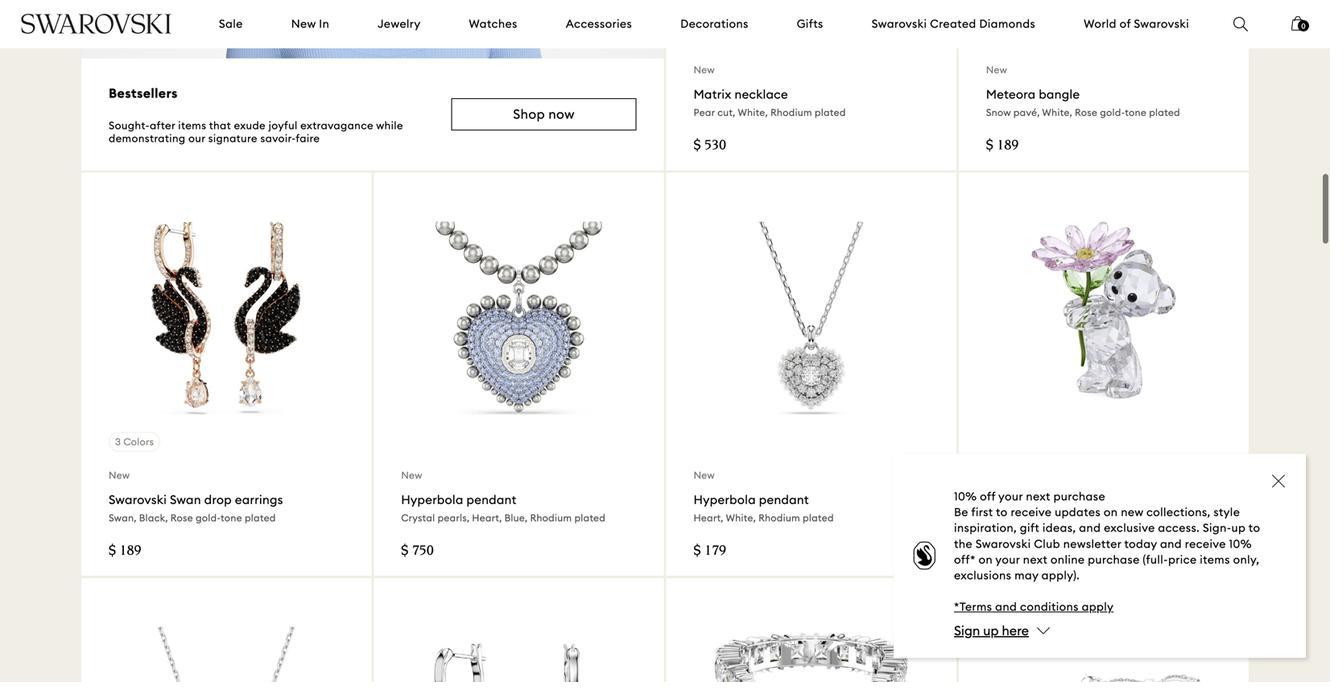 Task type: describe. For each thing, give the bounding box(es) containing it.
gift
[[1020, 521, 1040, 535]]

new for crystal
[[401, 469, 422, 481]]

pearls,
[[438, 512, 470, 524]]

signature
[[208, 132, 258, 145]]

accessories
[[566, 17, 632, 31]]

online
[[1051, 552, 1085, 567]]

*terms and conditions apply
[[954, 600, 1114, 614]]

sign up here link
[[954, 622, 1029, 639]]

apply
[[1082, 600, 1114, 614]]

rhodium inside hyperbola pendant crystal pearls, heart, blue, rhodium plated
[[530, 512, 572, 524]]

0 link
[[1292, 14, 1309, 42]]

today
[[1125, 537, 1157, 551]]

joyful
[[269, 119, 298, 132]]

meteora
[[986, 87, 1036, 102]]

kris bear a daisy for you
[[986, 492, 1128, 507]]

sought-after items that exude joyful extravagance while demonstrating our signature savoir-faire
[[109, 119, 403, 145]]

up inside 10% off your next purchase be first to receive updates on new collections, style inspiration, gift ideas, and exclusive access. sign-up to the swarovski club newsletter today and receive 10% off* on your next online purchase (full-price items only, exclusions may apply).
[[1232, 521, 1246, 535]]

matrix necklace pear cut, white, rhodium plated
[[694, 87, 846, 119]]

swarovski left created
[[872, 17, 927, 31]]

exclusions
[[954, 568, 1012, 583]]

world of swarovski link
[[1084, 16, 1190, 32]]

swarovski inside the swarovski swan drop earrings swan, black, rose gold-tone plated
[[109, 492, 167, 507]]

swarovski created diamonds
[[872, 17, 1036, 31]]

extravagance
[[301, 119, 374, 132]]

new in
[[291, 17, 329, 31]]

diamonds
[[980, 17, 1036, 31]]

after
[[150, 119, 175, 132]]

faire
[[296, 132, 320, 145]]

sale
[[219, 17, 243, 31]]

new for snow
[[986, 64, 1007, 76]]

new for drop
[[109, 469, 130, 481]]

exclusive
[[1104, 521, 1155, 535]]

watches
[[469, 17, 518, 31]]

$ 119
[[986, 544, 1019, 559]]

that
[[209, 119, 231, 132]]

a
[[1041, 492, 1050, 507]]

you
[[1107, 492, 1128, 507]]

shop
[[513, 106, 545, 122]]

gifts link
[[797, 16, 824, 32]]

bear
[[1011, 492, 1038, 507]]

savoir-
[[260, 132, 296, 145]]

off*
[[954, 552, 976, 567]]

$ 179
[[694, 544, 726, 559]]

heart, inside hyperbola pendant crystal pearls, heart, blue, rhodium plated
[[472, 512, 502, 524]]

1 vertical spatial next
[[1023, 552, 1048, 567]]

(full-
[[1143, 552, 1168, 567]]

tone inside the swarovski swan drop earrings swan, black, rose gold-tone plated
[[221, 512, 242, 524]]

world of swarovski
[[1084, 17, 1190, 31]]

10% off your next purchase be first to receive updates on new collections, style inspiration, gift ideas, and exclusive access. sign-up to the swarovski club newsletter today and receive 10% off* on your next online purchase (full-price items only, exclusions may apply).
[[954, 489, 1261, 583]]

new left in
[[291, 17, 316, 31]]

style
[[1214, 505, 1240, 520]]

inspiration,
[[954, 521, 1017, 535]]

decorations
[[681, 17, 749, 31]]

hyperbola pendant heart, white, rhodium plated
[[694, 492, 834, 524]]

world
[[1084, 17, 1117, 31]]

newsletter
[[1063, 537, 1122, 551]]

may
[[1015, 568, 1039, 583]]

here
[[1002, 622, 1029, 639]]

swarovski image
[[20, 14, 172, 34]]

1 vertical spatial receive
[[1185, 537, 1226, 551]]

be
[[954, 505, 969, 520]]

cart-mobile image image
[[1292, 16, 1305, 31]]

bestsellers image
[[81, 0, 664, 58]]

items inside 'sought-after items that exude joyful extravagance while demonstrating our signature savoir-faire'
[[178, 119, 206, 132]]

sign up here
[[954, 622, 1029, 639]]

in
[[319, 17, 329, 31]]

plated inside meteora bangle snow pavé, white, rose gold-tone plated
[[1149, 106, 1180, 119]]

1 vertical spatial your
[[996, 552, 1020, 567]]

off
[[980, 489, 996, 504]]

hyperbola pendant crystal pearls, heart, blue, rhodium plated
[[401, 492, 606, 524]]

new
[[1121, 505, 1144, 520]]

plated inside matrix necklace pear cut, white, rhodium plated
[[815, 106, 846, 119]]

0 vertical spatial 10%
[[954, 489, 977, 504]]

heart, inside hyperbola pendant heart, white, rhodium plated
[[694, 512, 724, 524]]

sought-
[[109, 119, 150, 132]]

gold- inside the swarovski swan drop earrings swan, black, rose gold-tone plated
[[196, 512, 221, 524]]

new for heart,
[[694, 469, 715, 481]]

*terms
[[954, 600, 992, 614]]

daisy
[[1053, 492, 1085, 507]]

*terms and conditions apply link
[[954, 600, 1114, 614]]

matrix
[[694, 87, 732, 102]]

accessories link
[[566, 16, 632, 32]]

swan
[[170, 492, 201, 507]]

conditions
[[1020, 600, 1079, 614]]



Task type: locate. For each thing, give the bounding box(es) containing it.
search image image
[[1234, 17, 1248, 31]]

jewelry
[[378, 17, 421, 31]]

decorations link
[[681, 16, 749, 32]]

first
[[971, 505, 993, 520]]

and up newsletter on the bottom right
[[1079, 521, 1101, 535]]

purchase up updates
[[1054, 489, 1106, 504]]

items left only,
[[1200, 552, 1230, 567]]

and down access.
[[1160, 537, 1182, 551]]

1 vertical spatial $ 189
[[109, 544, 141, 559]]

1 horizontal spatial receive
[[1185, 537, 1226, 551]]

0 vertical spatial on
[[1104, 505, 1118, 520]]

gifts
[[797, 17, 824, 31]]

plated inside hyperbola pendant crystal pearls, heart, blue, rhodium plated
[[575, 512, 606, 524]]

10%
[[954, 489, 977, 504], [1229, 537, 1252, 551]]

hyperbola inside hyperbola pendant crystal pearls, heart, blue, rhodium plated
[[401, 492, 463, 507]]

pendant for $ 179
[[759, 492, 809, 507]]

heart, left blue, at bottom
[[472, 512, 502, 524]]

white, down bangle
[[1042, 106, 1073, 119]]

heart,
[[472, 512, 502, 524], [694, 512, 724, 524]]

sign
[[954, 622, 980, 639]]

2 vertical spatial and
[[995, 600, 1017, 614]]

0 vertical spatial receive
[[1011, 505, 1052, 520]]

2 heart, from the left
[[694, 512, 724, 524]]

1 vertical spatial items
[[1200, 552, 1230, 567]]

the
[[954, 537, 973, 551]]

your up the may
[[996, 552, 1020, 567]]

1 vertical spatial up
[[983, 622, 999, 639]]

and up here
[[995, 600, 1017, 614]]

apply).
[[1042, 568, 1080, 583]]

$ 189 for swarovski swan drop earrings
[[109, 544, 141, 559]]

0 horizontal spatial and
[[995, 600, 1017, 614]]

$ 530
[[694, 139, 726, 154]]

purchase down newsletter on the bottom right
[[1088, 552, 1140, 567]]

price
[[1168, 552, 1197, 567]]

0 vertical spatial $ 189
[[986, 139, 1019, 154]]

pendant for $ 750
[[467, 492, 517, 507]]

of
[[1120, 17, 1131, 31]]

swarovski inside 10% off your next purchase be first to receive updates on new collections, style inspiration, gift ideas, and exclusive access. sign-up to the swarovski club newsletter today and receive 10% off* on your next online purchase (full-price items only, exclusions may apply).
[[976, 537, 1031, 551]]

rose inside meteora bangle snow pavé, white, rose gold-tone plated
[[1075, 106, 1098, 119]]

0 horizontal spatial heart,
[[472, 512, 502, 524]]

swarovski up swan,
[[109, 492, 167, 507]]

created
[[930, 17, 976, 31]]

tone inside meteora bangle snow pavé, white, rose gold-tone plated
[[1125, 106, 1147, 119]]

rose inside the swarovski swan drop earrings swan, black, rose gold-tone plated
[[171, 512, 193, 524]]

1 horizontal spatial to
[[1249, 521, 1261, 535]]

3 colors
[[115, 436, 154, 448]]

collections,
[[1147, 505, 1211, 520]]

0 horizontal spatial items
[[178, 119, 206, 132]]

0 vertical spatial gold-
[[1100, 106, 1125, 119]]

rose down bangle
[[1075, 106, 1098, 119]]

hyperbola for $ 750
[[401, 492, 463, 507]]

while
[[376, 119, 403, 132]]

bestsellers
[[109, 85, 178, 101]]

heart, up $ 179
[[694, 512, 724, 524]]

$ 189 down snow
[[986, 139, 1019, 154]]

hyperbola up $ 179
[[694, 492, 756, 507]]

0 vertical spatial rose
[[1075, 106, 1098, 119]]

earrings
[[235, 492, 283, 507]]

2 hyperbola from the left
[[694, 492, 756, 507]]

swarovski
[[872, 17, 927, 31], [1134, 17, 1190, 31], [109, 492, 167, 507], [976, 537, 1031, 551]]

0 vertical spatial your
[[999, 489, 1023, 504]]

white, down necklace
[[738, 106, 768, 119]]

drop
[[204, 492, 232, 507]]

swarovski swan drop earrings swan, black, rose gold-tone plated
[[109, 492, 283, 524]]

1 vertical spatial gold-
[[196, 512, 221, 524]]

hyperbola
[[401, 492, 463, 507], [694, 492, 756, 507]]

now
[[549, 106, 575, 122]]

pavé,
[[1014, 106, 1040, 119]]

new down 3 colors
[[109, 469, 130, 481]]

to
[[996, 505, 1008, 520], [1249, 521, 1261, 535]]

and
[[1079, 521, 1101, 535], [1160, 537, 1182, 551], [995, 600, 1017, 614]]

0 horizontal spatial hyperbola
[[401, 492, 463, 507]]

shop now link
[[451, 98, 637, 131]]

bangle
[[1039, 87, 1080, 102]]

0 vertical spatial up
[[1232, 521, 1246, 535]]

1 vertical spatial 10%
[[1229, 537, 1252, 551]]

1 horizontal spatial items
[[1200, 552, 1230, 567]]

1 pendant from the left
[[467, 492, 517, 507]]

white, for necklace
[[738, 106, 768, 119]]

demonstrating
[[109, 132, 186, 145]]

pendant inside hyperbola pendant heart, white, rhodium plated
[[759, 492, 809, 507]]

new up the meteora
[[986, 64, 1007, 76]]

1 horizontal spatial and
[[1079, 521, 1101, 535]]

0 horizontal spatial $ 189
[[109, 544, 141, 559]]

new in link
[[291, 16, 329, 32]]

0 vertical spatial and
[[1079, 521, 1101, 535]]

0 horizontal spatial on
[[979, 552, 993, 567]]

new for pear
[[694, 64, 715, 76]]

1 vertical spatial tone
[[221, 512, 242, 524]]

new
[[291, 17, 316, 31], [694, 64, 715, 76], [986, 64, 1007, 76], [109, 469, 130, 481], [401, 469, 422, 481], [694, 469, 715, 481]]

1 horizontal spatial tone
[[1125, 106, 1147, 119]]

plated inside the swarovski swan drop earrings swan, black, rose gold-tone plated
[[245, 512, 276, 524]]

1 vertical spatial to
[[1249, 521, 1261, 535]]

10% up only,
[[1229, 537, 1252, 551]]

0 vertical spatial purchase
[[1054, 489, 1106, 504]]

0 horizontal spatial tone
[[221, 512, 242, 524]]

white,
[[738, 106, 768, 119], [1042, 106, 1073, 119], [726, 512, 756, 524]]

sign-
[[1203, 521, 1232, 535]]

0
[[1302, 22, 1306, 30]]

receive up "gift"
[[1011, 505, 1052, 520]]

swarovski created diamonds link
[[872, 16, 1036, 32]]

rose
[[1075, 106, 1098, 119], [171, 512, 193, 524]]

access.
[[1158, 521, 1200, 535]]

sale link
[[219, 16, 243, 32]]

plated
[[815, 106, 846, 119], [1149, 106, 1180, 119], [245, 512, 276, 524], [575, 512, 606, 524], [803, 512, 834, 524]]

1 vertical spatial rose
[[171, 512, 193, 524]]

gold- inside meteora bangle snow pavé, white, rose gold-tone plated
[[1100, 106, 1125, 119]]

swarovski right of
[[1134, 17, 1190, 31]]

ideas,
[[1043, 521, 1076, 535]]

items inside 10% off your next purchase be first to receive updates on new collections, style inspiration, gift ideas, and exclusive access. sign-up to the swarovski club newsletter today and receive 10% off* on your next online purchase (full-price items only, exclusions may apply).
[[1200, 552, 1230, 567]]

on up exclusions at the right of the page
[[979, 552, 993, 567]]

white, for bangle
[[1042, 106, 1073, 119]]

black,
[[139, 512, 168, 524]]

0 vertical spatial tone
[[1125, 106, 1147, 119]]

next
[[1026, 489, 1051, 504], [1023, 552, 1048, 567]]

0 horizontal spatial pendant
[[467, 492, 517, 507]]

1 hyperbola from the left
[[401, 492, 463, 507]]

for
[[1088, 492, 1104, 507]]

gold-
[[1100, 106, 1125, 119], [196, 512, 221, 524]]

1 horizontal spatial heart,
[[694, 512, 724, 524]]

on right 'for'
[[1104, 505, 1118, 520]]

receive
[[1011, 505, 1052, 520], [1185, 537, 1226, 551]]

hyperbola inside hyperbola pendant heart, white, rhodium plated
[[694, 492, 756, 507]]

receive down sign-
[[1185, 537, 1226, 551]]

next left daisy
[[1026, 489, 1051, 504]]

hyperbola up crystal
[[401, 492, 463, 507]]

0 horizontal spatial to
[[996, 505, 1008, 520]]

0 vertical spatial to
[[996, 505, 1008, 520]]

white, inside hyperbola pendant heart, white, rhodium plated
[[726, 512, 756, 524]]

shop now
[[513, 106, 575, 122]]

1 horizontal spatial gold-
[[1100, 106, 1125, 119]]

club
[[1034, 537, 1060, 551]]

0 horizontal spatial gold-
[[196, 512, 221, 524]]

items left that
[[178, 119, 206, 132]]

2 pendant from the left
[[759, 492, 809, 507]]

cut,
[[718, 106, 736, 119]]

meteora bangle snow pavé, white, rose gold-tone plated
[[986, 87, 1180, 119]]

1 horizontal spatial $ 189
[[986, 139, 1019, 154]]

jewelry link
[[378, 16, 421, 32]]

our
[[188, 132, 205, 145]]

up
[[1232, 521, 1246, 535], [983, 622, 999, 639]]

next up the may
[[1023, 552, 1048, 567]]

1 heart, from the left
[[472, 512, 502, 524]]

1 vertical spatial purchase
[[1088, 552, 1140, 567]]

0 horizontal spatial rose
[[171, 512, 193, 524]]

pear
[[694, 106, 715, 119]]

2 horizontal spatial and
[[1160, 537, 1182, 551]]

1 horizontal spatial hyperbola
[[694, 492, 756, 507]]

0 horizontal spatial 10%
[[954, 489, 977, 504]]

updates
[[1055, 505, 1101, 520]]

kris
[[986, 492, 1008, 507]]

$ 189 down swan,
[[109, 544, 141, 559]]

1 horizontal spatial up
[[1232, 521, 1246, 535]]

$ 189
[[986, 139, 1019, 154], [109, 544, 141, 559]]

1 vertical spatial on
[[979, 552, 993, 567]]

up down style on the right bottom
[[1232, 521, 1246, 535]]

rose down swan
[[171, 512, 193, 524]]

1 vertical spatial and
[[1160, 537, 1182, 551]]

new up matrix
[[694, 64, 715, 76]]

white, inside matrix necklace pear cut, white, rhodium plated
[[738, 106, 768, 119]]

0 vertical spatial items
[[178, 119, 206, 132]]

10% up be
[[954, 489, 977, 504]]

1 horizontal spatial rose
[[1075, 106, 1098, 119]]

white, up $ 179
[[726, 512, 756, 524]]

$ 189 for meteora bangle
[[986, 139, 1019, 154]]

only,
[[1233, 552, 1260, 567]]

1 horizontal spatial pendant
[[759, 492, 809, 507]]

to up only,
[[1249, 521, 1261, 535]]

plated inside hyperbola pendant heart, white, rhodium plated
[[803, 512, 834, 524]]

exude
[[234, 119, 266, 132]]

your right off
[[999, 489, 1023, 504]]

swan,
[[109, 512, 137, 524]]

watches link
[[469, 16, 518, 32]]

rhodium inside matrix necklace pear cut, white, rhodium plated
[[771, 106, 812, 119]]

0 horizontal spatial receive
[[1011, 505, 1052, 520]]

$ 750
[[401, 544, 434, 559]]

hyperbola for $ 179
[[694, 492, 756, 507]]

rhodium inside hyperbola pendant heart, white, rhodium plated
[[759, 512, 800, 524]]

0 vertical spatial next
[[1026, 489, 1051, 504]]

1 horizontal spatial on
[[1104, 505, 1118, 520]]

1 horizontal spatial 10%
[[1229, 537, 1252, 551]]

0 horizontal spatial up
[[983, 622, 999, 639]]

new up hyperbola pendant heart, white, rhodium plated
[[694, 469, 715, 481]]

to right first
[[996, 505, 1008, 520]]

swarovski down inspiration,
[[976, 537, 1031, 551]]

up right sign
[[983, 622, 999, 639]]

pendant
[[467, 492, 517, 507], [759, 492, 809, 507]]

new up crystal
[[401, 469, 422, 481]]

white, inside meteora bangle snow pavé, white, rose gold-tone plated
[[1042, 106, 1073, 119]]

pendant inside hyperbola pendant crystal pearls, heart, blue, rhodium plated
[[467, 492, 517, 507]]

snow
[[986, 106, 1011, 119]]



Task type: vqa. For each thing, say whether or not it's contained in the screenshot.
Dragon & Phoenix pendant, Dragon's claw, White, Rose gold-tone plated - Swarovski, 5675827 image
no



